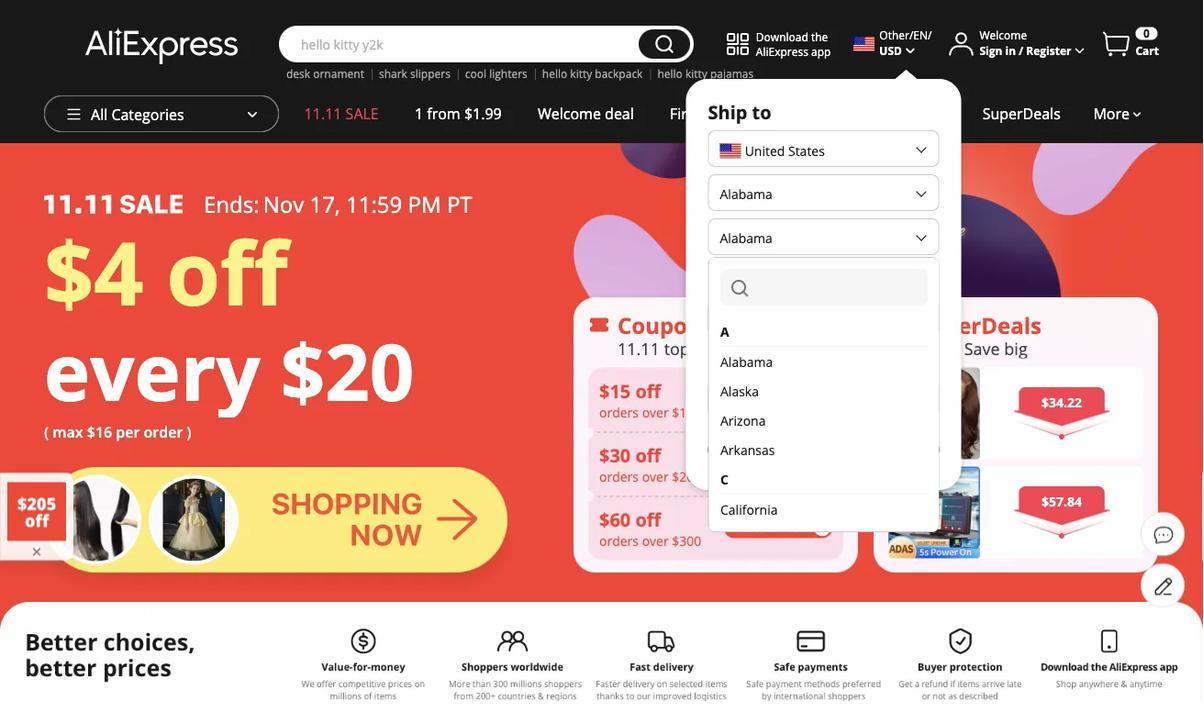 Task type: describe. For each thing, give the bounding box(es) containing it.
cool
[[465, 66, 487, 81]]

welcome for welcome
[[980, 27, 1027, 43]]

11:59
[[346, 189, 402, 219]]

shark slippers link
[[379, 66, 451, 81]]

( inside every $20 ( max $16 per order )
[[44, 422, 49, 442]]

sign in / register
[[980, 43, 1072, 58]]

first
[[670, 104, 700, 123]]

$100
[[672, 404, 702, 421]]

kitty for pajamas
[[686, 66, 708, 81]]

desk
[[286, 66, 310, 81]]

top
[[664, 337, 690, 360]]

euro
[[755, 391, 783, 408]]

superdeals for superdeals
[[983, 104, 1061, 123]]

usd
[[880, 43, 902, 58]]

orders for $60
[[599, 532, 639, 549]]

discounts
[[694, 337, 768, 360]]

50%
[[749, 104, 777, 123]]

11.11 sale
[[304, 104, 379, 123]]

save
[[964, 337, 1000, 360]]

c
[[720, 470, 728, 488]]

welcome for welcome deal
[[538, 104, 601, 123]]

ornament
[[313, 66, 364, 81]]

pop picture image
[[7, 483, 66, 541]]

order
[[144, 422, 183, 442]]

backpack
[[595, 66, 643, 81]]

close image
[[29, 545, 44, 560]]

big
[[1004, 337, 1028, 360]]

$15
[[599, 378, 631, 404]]

pt
[[447, 189, 472, 219]]

ship to
[[708, 99, 772, 124]]

a alabama
[[720, 323, 773, 370]]

app
[[811, 43, 831, 59]]

1
[[415, 104, 423, 123]]

all
[[91, 105, 108, 124]]

first come, 50% off
[[670, 104, 800, 123]]

hello kitty backpack link
[[542, 66, 643, 81]]

other/ en /
[[880, 27, 932, 43]]

$34.22
[[1042, 394, 1082, 411]]

cart
[[1136, 43, 1159, 58]]

sale
[[346, 104, 379, 123]]

currency
[[708, 349, 791, 374]]

code: aeus30
[[732, 456, 807, 472]]

over for $15 off
[[642, 404, 669, 421]]

product image image for $34.22
[[889, 368, 980, 459]]

over for $60 off
[[642, 532, 669, 549]]

arkansas
[[720, 441, 775, 458]]

deal
[[605, 104, 634, 123]]

/ for en
[[928, 27, 932, 43]]

$4
[[44, 212, 144, 331]]

all categories
[[91, 105, 184, 124]]

a
[[720, 323, 729, 340]]

$57.84 link
[[889, 467, 1144, 558]]

aeus30
[[764, 456, 807, 472]]

$60 off orders over $300
[[599, 507, 702, 549]]

0 vertical spatial (
[[748, 391, 752, 408]]

in
[[1006, 43, 1016, 58]]

california
[[720, 501, 777, 518]]

2 alabama from the top
[[720, 229, 773, 246]]

hello kitty pajamas link
[[658, 66, 754, 81]]

orders for $30
[[599, 468, 639, 485]]

11.11 top discounts
[[618, 337, 768, 360]]

register
[[1026, 43, 1072, 58]]

off for $15 off orders over $100
[[636, 378, 661, 404]]

cool lighters
[[465, 66, 528, 81]]

nov
[[263, 189, 304, 219]]

orders for $15
[[599, 404, 639, 421]]

eur ( euro )
[[720, 391, 790, 408]]

download
[[756, 29, 809, 44]]

codes
[[708, 310, 771, 340]]

desk ornament link
[[286, 66, 364, 81]]

product image image for $57.84
[[889, 467, 980, 558]]

english
[[720, 310, 763, 327]]

superdeals link
[[965, 95, 1079, 132]]

off for $60 off orders over $300
[[636, 507, 661, 532]]

every
[[44, 318, 260, 424]]

0 vertical spatial )
[[786, 391, 790, 408]]

hello for hello kitty pajamas
[[658, 66, 683, 81]]

ends: nov 17, 11:59 pm pt
[[204, 189, 472, 219]]

to
[[752, 99, 772, 124]]

code: aeus60
[[732, 520, 807, 536]]

lighters
[[489, 66, 528, 81]]

other/
[[880, 27, 914, 43]]

3 alabama from the top
[[720, 353, 773, 370]]

hello kitty backpack
[[542, 66, 643, 81]]



Task type: locate. For each thing, give the bounding box(es) containing it.
code:
[[732, 392, 763, 408], [732, 456, 763, 472], [732, 520, 763, 536]]

kitty left backpack
[[570, 66, 592, 81]]

0 vertical spatial alabama
[[720, 185, 773, 202]]

0 vertical spatial over
[[642, 404, 669, 421]]

code: for code: aeus30
[[732, 456, 763, 472]]

1 vertical spatial welcome
[[538, 104, 601, 123]]

united
[[745, 143, 785, 160]]

over left $200
[[642, 468, 669, 485]]

welcome deal link
[[520, 95, 652, 132]]

welcome
[[980, 27, 1027, 43], [538, 104, 601, 123]]

1 horizontal spatial /
[[1019, 43, 1024, 58]]

over
[[642, 404, 669, 421], [642, 468, 669, 485], [642, 532, 669, 549]]

/ for in
[[1019, 43, 1024, 58]]

0 horizontal spatial (
[[44, 422, 49, 442]]

code: up arizona
[[732, 392, 763, 408]]

alabama
[[720, 185, 773, 202], [720, 229, 773, 246], [720, 353, 773, 370]]

1 horizontal spatial welcome
[[980, 27, 1027, 43]]

alabama down united
[[720, 185, 773, 202]]

0 horizontal spatial )
[[187, 422, 191, 442]]

colorado
[[720, 530, 775, 548]]

welcome down hello kitty backpack
[[538, 104, 601, 123]]

superdeals
[[983, 104, 1061, 123], [918, 310, 1042, 340]]

11.11 sale link
[[286, 95, 397, 132]]

alaska
[[720, 382, 759, 400]]

code: down california
[[732, 520, 763, 536]]

1 code: from the top
[[732, 392, 763, 408]]

0 horizontal spatial hello
[[542, 66, 567, 81]]

11.11 for 11.11 sale
[[304, 104, 342, 123]]

1 alabama from the top
[[720, 185, 773, 202]]

alabama up language
[[720, 229, 773, 246]]

1 orders from the top
[[599, 404, 639, 421]]

0
[[1144, 26, 1150, 41]]

2 code: from the top
[[732, 456, 763, 472]]

coupon
[[618, 310, 702, 340]]

orders
[[599, 404, 639, 421], [599, 468, 639, 485], [599, 532, 639, 549]]

states
[[788, 143, 825, 160]]

shark slippers
[[379, 66, 451, 81]]

orders inside $15 off orders over $100
[[599, 404, 639, 421]]

alabama up alaska
[[720, 353, 773, 370]]

more
[[1094, 104, 1130, 123]]

0 vertical spatial superdeals
[[983, 104, 1061, 123]]

language
[[708, 268, 796, 293]]

11.11
[[304, 104, 342, 123], [618, 337, 660, 360], [918, 337, 960, 360]]

off inside $60 off orders over $300
[[636, 507, 661, 532]]

off inside $30 off orders over $200
[[636, 443, 661, 468]]

( right eur
[[748, 391, 752, 408]]

3 over from the top
[[642, 532, 669, 549]]

cool lighters link
[[465, 66, 528, 81]]

1 product image image from the top
[[889, 368, 980, 459]]

11.11 left sale
[[304, 104, 342, 123]]

over inside $15 off orders over $100
[[642, 404, 669, 421]]

/
[[928, 27, 932, 43], [1019, 43, 1024, 58]]

ends:
[[204, 189, 259, 219]]

kitty
[[570, 66, 592, 81], [686, 66, 708, 81]]

off for $30 off orders over $200
[[636, 443, 661, 468]]

welcome deal
[[538, 104, 634, 123]]

2 orders from the top
[[599, 468, 639, 485]]

over left $300
[[642, 532, 669, 549]]

code: for code:
[[732, 392, 763, 408]]

1 vertical spatial orders
[[599, 468, 639, 485]]

orders inside $60 off orders over $300
[[599, 532, 639, 549]]

1 over from the top
[[642, 404, 669, 421]]

sign
[[980, 43, 1003, 58]]

product image image
[[889, 368, 980, 459], [889, 467, 980, 558]]

1 horizontal spatial (
[[748, 391, 752, 408]]

11.11 left top at right
[[618, 337, 660, 360]]

welcome up superdeals link
[[980, 27, 1027, 43]]

2 hello from the left
[[658, 66, 683, 81]]

1 vertical spatial over
[[642, 468, 669, 485]]

orders left $300
[[599, 532, 639, 549]]

2 vertical spatial alabama
[[720, 353, 773, 370]]

0 vertical spatial code:
[[732, 392, 763, 408]]

2 vertical spatial over
[[642, 532, 669, 549]]

en
[[914, 27, 928, 43]]

hello up first
[[658, 66, 683, 81]]

0 vertical spatial orders
[[599, 404, 639, 421]]

0 horizontal spatial kitty
[[570, 66, 592, 81]]

) right order
[[187, 422, 191, 442]]

2 vertical spatial code:
[[732, 520, 763, 536]]

$200
[[672, 468, 702, 485]]

superdeals for superdeals 11.11 save big
[[918, 310, 1042, 340]]

eur
[[720, 391, 745, 408]]

0 vertical spatial welcome
[[980, 27, 1027, 43]]

1 vertical spatial product image image
[[889, 467, 980, 558]]

3 orders from the top
[[599, 532, 639, 549]]

(
[[748, 391, 752, 408], [44, 422, 49, 442]]

icon image
[[588, 314, 610, 336]]

code: right "c"
[[732, 456, 763, 472]]

2 product image image from the top
[[889, 467, 980, 558]]

categories
[[111, 105, 184, 124]]

hello kitty y2k text field
[[292, 35, 630, 53]]

download the aliexpress app
[[756, 29, 831, 59]]

over left $100
[[642, 404, 669, 421]]

kitty for backpack
[[570, 66, 592, 81]]

c california
[[720, 470, 777, 518]]

over inside $30 off orders over $200
[[642, 468, 669, 485]]

) right euro
[[786, 391, 790, 408]]

orders up $60
[[599, 468, 639, 485]]

orders inside $30 off orders over $200
[[599, 468, 639, 485]]

2 vertical spatial orders
[[599, 532, 639, 549]]

arizona
[[720, 412, 766, 429]]

/ right in at right
[[1019, 43, 1024, 58]]

1 hello from the left
[[542, 66, 567, 81]]

slippers
[[410, 66, 451, 81]]

pm
[[408, 189, 441, 219]]

1 vertical spatial alabama
[[720, 229, 773, 246]]

1 horizontal spatial hello
[[658, 66, 683, 81]]

desk ornament
[[286, 66, 364, 81]]

united states
[[745, 143, 825, 160]]

the
[[811, 29, 828, 44]]

hello kitty pajamas
[[658, 66, 754, 81]]

1 horizontal spatial )
[[786, 391, 790, 408]]

0 horizontal spatial welcome
[[538, 104, 601, 123]]

hello for hello kitty backpack
[[542, 66, 567, 81]]

$300
[[672, 532, 702, 549]]

( left max
[[44, 422, 49, 442]]

1 vertical spatial (
[[44, 422, 49, 442]]

1 from $1.99
[[415, 104, 502, 123]]

1 vertical spatial superdeals
[[918, 310, 1042, 340]]

every $20 ( max $16 per order )
[[44, 318, 414, 442]]

over inside $60 off orders over $300
[[642, 532, 669, 549]]

$15 off orders over $100
[[599, 378, 702, 421]]

1 vertical spatial code:
[[732, 456, 763, 472]]

aeus60
[[764, 520, 807, 536]]

shark
[[379, 66, 407, 81]]

0 horizontal spatial 11.11
[[304, 104, 342, 123]]

max
[[53, 422, 83, 442]]

$34.22 link
[[889, 368, 1144, 459]]

hello right lighters
[[542, 66, 567, 81]]

code: for code: aeus60
[[732, 520, 763, 536]]

None field
[[720, 269, 928, 306]]

1 horizontal spatial 11.11
[[618, 337, 660, 360]]

17,
[[310, 189, 340, 219]]

11.11 inside superdeals 11.11 save big
[[918, 337, 960, 360]]

2 over from the top
[[642, 468, 669, 485]]

) inside every $20 ( max $16 per order )
[[187, 422, 191, 442]]

2 kitty from the left
[[686, 66, 708, 81]]

first come, 50% off link
[[652, 95, 818, 132]]

$30
[[599, 443, 631, 468]]

per
[[116, 422, 140, 442]]

$60
[[599, 507, 631, 532]]

over for $30 off
[[642, 468, 669, 485]]

pajamas
[[710, 66, 754, 81]]

hello
[[542, 66, 567, 81], [658, 66, 683, 81]]

11.11 left save at the right of the page
[[918, 337, 960, 360]]

1 horizontal spatial kitty
[[686, 66, 708, 81]]

orders up the $30
[[599, 404, 639, 421]]

None button
[[639, 29, 690, 59]]

ship
[[708, 99, 748, 124]]

$4 off
[[44, 212, 288, 331]]

0 vertical spatial product image image
[[889, 368, 980, 459]]

3 code: from the top
[[732, 520, 763, 536]]

coupon bg image
[[588, 368, 844, 560]]

1 from $1.99 link
[[397, 95, 520, 132]]

superdeals 11.11 save big
[[918, 310, 1042, 360]]

off inside $15 off orders over $100
[[636, 378, 661, 404]]

/ right other/
[[928, 27, 932, 43]]

$20
[[281, 318, 414, 424]]

$1.99
[[464, 104, 502, 123]]

off
[[781, 104, 800, 123], [166, 212, 288, 331], [636, 378, 661, 404], [636, 443, 661, 468], [636, 507, 661, 532]]

1 kitty from the left
[[570, 66, 592, 81]]

1 vertical spatial )
[[187, 422, 191, 442]]

11.11 for 11.11 top discounts
[[618, 337, 660, 360]]

$16
[[87, 422, 112, 442]]

2 horizontal spatial 11.11
[[918, 337, 960, 360]]

aliexpress
[[756, 43, 809, 59]]

0 horizontal spatial /
[[928, 27, 932, 43]]

off for $4 off
[[166, 212, 288, 331]]

kitty left "pajamas"
[[686, 66, 708, 81]]

from
[[427, 104, 461, 123]]



Task type: vqa. For each thing, say whether or not it's contained in the screenshot.
99 Cents Stuff Text Box
no



